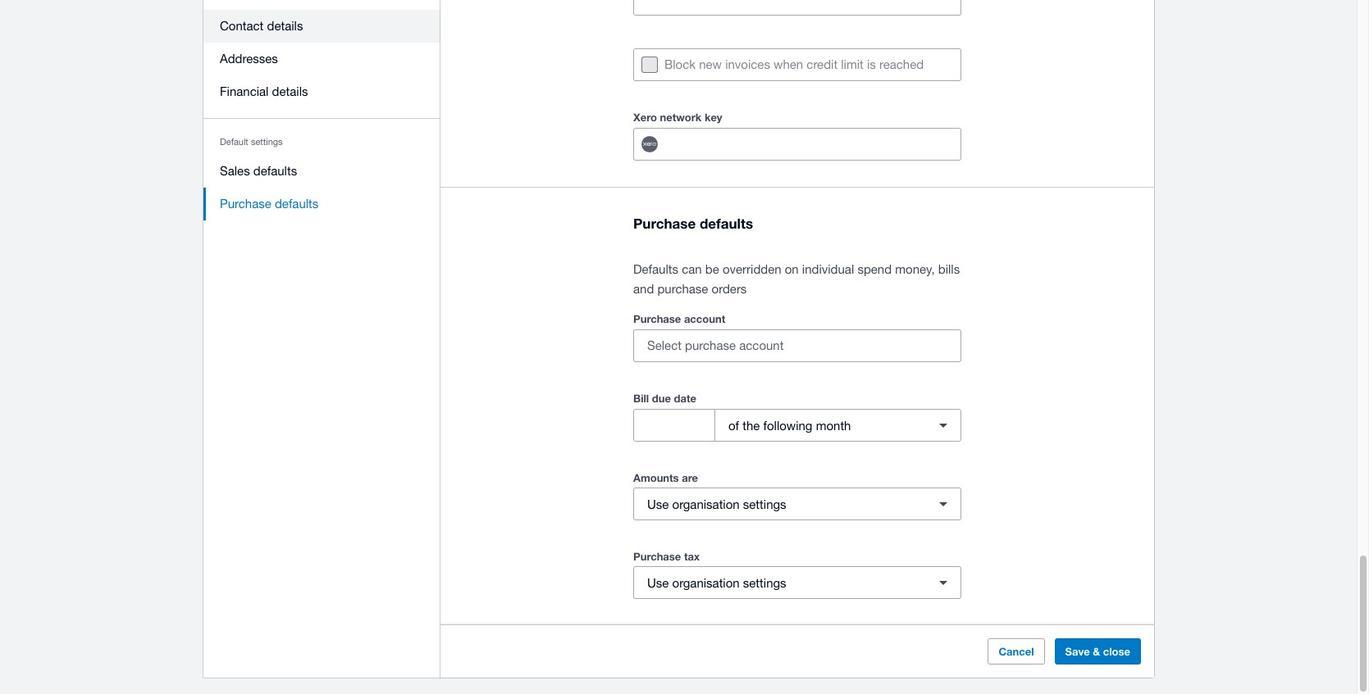 Task type: locate. For each thing, give the bounding box(es) containing it.
1 use from the top
[[647, 498, 669, 512]]

2 use from the top
[[647, 576, 669, 590]]

2 vertical spatial settings
[[743, 576, 787, 590]]

on
[[785, 263, 799, 277]]

1 vertical spatial use
[[647, 576, 669, 590]]

due
[[652, 392, 671, 405]]

defaults down "default settings"
[[253, 164, 297, 178]]

financial
[[220, 85, 269, 98]]

date
[[674, 392, 697, 405]]

defaults down sales defaults link
[[275, 197, 319, 211]]

organisation for purchase tax
[[672, 576, 740, 590]]

0 vertical spatial defaults
[[253, 164, 297, 178]]

close
[[1103, 646, 1131, 659]]

0 vertical spatial use organisation settings button
[[633, 488, 962, 521]]

xero network key
[[633, 111, 723, 124]]

tax
[[684, 551, 700, 564]]

purchase defaults down the sales defaults
[[220, 197, 319, 211]]

addresses
[[220, 52, 278, 66]]

use organisation settings button
[[633, 488, 962, 521], [633, 567, 962, 600]]

amounts
[[633, 472, 679, 485]]

purchase
[[220, 197, 271, 211], [633, 215, 696, 232], [633, 313, 681, 326], [633, 551, 681, 564]]

spend
[[858, 263, 892, 277]]

details for financial details
[[272, 85, 308, 98]]

0 vertical spatial settings
[[251, 137, 283, 147]]

0 vertical spatial use organisation settings
[[647, 498, 787, 512]]

purchase down sales
[[220, 197, 271, 211]]

xero
[[633, 111, 657, 124]]

is
[[867, 57, 876, 71]]

defaults for sales defaults link
[[253, 164, 297, 178]]

limit
[[841, 57, 864, 71]]

financial details link
[[203, 75, 441, 108]]

credit
[[807, 57, 838, 71]]

0 vertical spatial organisation
[[672, 498, 740, 512]]

0 horizontal spatial purchase defaults
[[220, 197, 319, 211]]

use
[[647, 498, 669, 512], [647, 576, 669, 590]]

purchase defaults up can
[[633, 215, 753, 232]]

settings
[[251, 137, 283, 147], [743, 498, 787, 512], [743, 576, 787, 590]]

defaults for "purchase defaults" link
[[275, 197, 319, 211]]

use organisation settings for are
[[647, 498, 787, 512]]

of the following month
[[729, 419, 851, 433]]

Credit limit amount number field
[[634, 0, 961, 15]]

1 organisation from the top
[[672, 498, 740, 512]]

1 use organisation settings from the top
[[647, 498, 787, 512]]

1 vertical spatial purchase defaults
[[633, 215, 753, 232]]

1 vertical spatial defaults
[[275, 197, 319, 211]]

save & close button
[[1055, 639, 1141, 666]]

details right contact
[[267, 19, 303, 33]]

0 vertical spatial use
[[647, 498, 669, 512]]

new
[[699, 57, 722, 71]]

organisation
[[672, 498, 740, 512], [672, 576, 740, 590]]

purchase defaults
[[220, 197, 319, 211], [633, 215, 753, 232]]

details for contact details
[[267, 19, 303, 33]]

defaults
[[253, 164, 297, 178], [275, 197, 319, 211], [700, 215, 753, 232]]

use down amounts
[[647, 498, 669, 512]]

bill
[[633, 392, 649, 405]]

1 vertical spatial use organisation settings
[[647, 576, 787, 590]]

are
[[682, 472, 698, 485]]

0 vertical spatial details
[[267, 19, 303, 33]]

1 vertical spatial settings
[[743, 498, 787, 512]]

financial details
[[220, 85, 308, 98]]

2 use organisation settings from the top
[[647, 576, 787, 590]]

2 organisation from the top
[[672, 576, 740, 590]]

purchase defaults link
[[203, 188, 441, 221]]

individual
[[802, 263, 854, 277]]

use organisation settings down are
[[647, 498, 787, 512]]

bills
[[938, 263, 960, 277]]

use organisation settings
[[647, 498, 787, 512], [647, 576, 787, 590]]

account
[[684, 313, 726, 326]]

1 use organisation settings button from the top
[[633, 488, 962, 521]]

0 vertical spatial purchase defaults
[[220, 197, 319, 211]]

save & close
[[1065, 646, 1131, 659]]

use down "purchase tax" at the bottom of the page
[[647, 576, 669, 590]]

defaults up be
[[700, 215, 753, 232]]

none number field inside the bill due date group
[[634, 410, 715, 442]]

None number field
[[634, 410, 715, 442]]

purchase account
[[633, 313, 726, 326]]

details
[[267, 19, 303, 33], [272, 85, 308, 98]]

2 vertical spatial defaults
[[700, 215, 753, 232]]

use organisation settings down tax
[[647, 576, 787, 590]]

details down addresses link
[[272, 85, 308, 98]]

1 vertical spatial organisation
[[672, 576, 740, 590]]

orders
[[712, 282, 747, 296]]

default settings
[[220, 137, 283, 147]]

amounts are
[[633, 472, 698, 485]]

1 vertical spatial use organisation settings button
[[633, 567, 962, 600]]

use for purchase
[[647, 576, 669, 590]]

menu containing contact details
[[203, 0, 441, 231]]

be
[[705, 263, 719, 277]]

menu
[[203, 0, 441, 231]]

defaults can be overridden on individual spend money, bills and purchase orders
[[633, 263, 960, 296]]

default
[[220, 137, 248, 147]]

2 use organisation settings button from the top
[[633, 567, 962, 600]]

addresses link
[[203, 43, 441, 75]]

organisation down are
[[672, 498, 740, 512]]

1 vertical spatial details
[[272, 85, 308, 98]]

organisation down tax
[[672, 576, 740, 590]]



Task type: describe. For each thing, give the bounding box(es) containing it.
use for amounts
[[647, 498, 669, 512]]

1 horizontal spatial purchase defaults
[[633, 215, 753, 232]]

the
[[743, 419, 760, 433]]

contact
[[220, 19, 264, 33]]

settings for purchase tax
[[743, 576, 787, 590]]

of
[[729, 419, 739, 433]]

block
[[665, 57, 696, 71]]

network
[[660, 111, 702, 124]]

organisation for amounts are
[[672, 498, 740, 512]]

save
[[1065, 646, 1090, 659]]

reached
[[880, 57, 924, 71]]

sales defaults
[[220, 164, 297, 178]]

Xero network key field
[[673, 129, 961, 160]]

sales defaults link
[[203, 155, 441, 188]]

&
[[1093, 646, 1100, 659]]

when
[[774, 57, 803, 71]]

invoices
[[725, 57, 770, 71]]

block new invoices when credit limit is reached
[[665, 57, 924, 71]]

cancel
[[999, 646, 1034, 659]]

purchase
[[658, 282, 708, 296]]

following
[[763, 419, 813, 433]]

purchase inside "purchase defaults" link
[[220, 197, 271, 211]]

use organisation settings button for purchase tax
[[633, 567, 962, 600]]

overridden
[[723, 263, 782, 277]]

cancel button
[[988, 639, 1045, 666]]

purchase left tax
[[633, 551, 681, 564]]

of the following month button
[[715, 410, 962, 442]]

key
[[705, 111, 723, 124]]

contact details
[[220, 19, 303, 33]]

use organisation settings button for amounts are
[[633, 488, 962, 521]]

purchase down and
[[633, 313, 681, 326]]

month
[[816, 419, 851, 433]]

contact details link
[[203, 10, 441, 43]]

purchase up "defaults"
[[633, 215, 696, 232]]

bill due date
[[633, 392, 697, 405]]

money,
[[895, 263, 935, 277]]

purchase tax
[[633, 551, 700, 564]]

Purchase account field
[[634, 331, 961, 362]]

bill due date group
[[633, 410, 962, 442]]

and
[[633, 282, 654, 296]]

can
[[682, 263, 702, 277]]

sales
[[220, 164, 250, 178]]

settings for amounts are
[[743, 498, 787, 512]]

defaults
[[633, 263, 679, 277]]

use organisation settings for tax
[[647, 576, 787, 590]]



Task type: vqa. For each thing, say whether or not it's contained in the screenshot.
visibility
no



